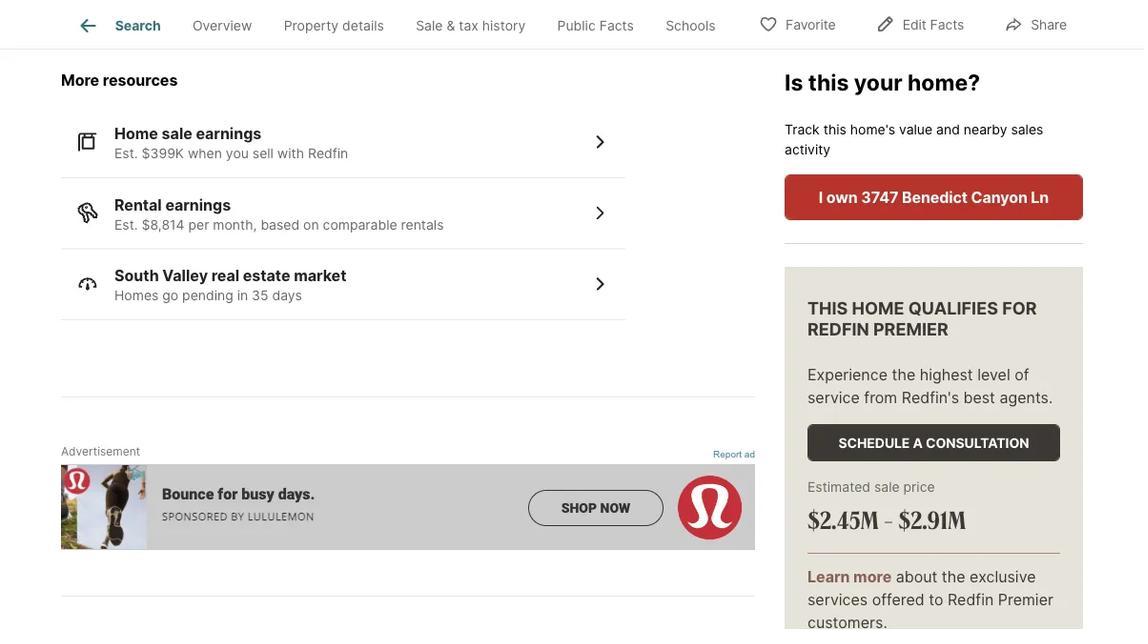 Task type: locate. For each thing, give the bounding box(es) containing it.
0 horizontal spatial sale
[[162, 124, 193, 143]]

when
[[188, 145, 222, 162]]

the for redfin
[[943, 567, 966, 586]]

earnings up you
[[196, 124, 262, 143]]

schedule a consultation
[[839, 435, 1030, 451]]

the up 'to' at right bottom
[[943, 567, 966, 586]]

report
[[714, 449, 742, 459]]

facts for edit facts
[[931, 17, 965, 33]]

earnings
[[196, 124, 262, 143], [165, 196, 231, 214]]

est. inside home sale earnings est. $399k when you sell with redfin
[[114, 145, 138, 162]]

&
[[447, 17, 455, 34]]

days
[[272, 288, 302, 304]]

redfin right 'to' at right bottom
[[948, 590, 994, 609]]

tax
[[459, 17, 479, 34]]

i
[[819, 188, 824, 206]]

resources
[[103, 71, 178, 90]]

schedule a consultation button
[[808, 424, 1061, 462]]

you
[[226, 145, 249, 162]]

1 horizontal spatial the
[[943, 567, 966, 586]]

ad region
[[61, 465, 756, 550]]

track
[[785, 121, 820, 137]]

home's
[[851, 121, 896, 137]]

ln
[[1032, 188, 1050, 206]]

est.
[[114, 145, 138, 162], [114, 217, 138, 233]]

facts
[[931, 17, 965, 33], [600, 17, 634, 34]]

1 vertical spatial earnings
[[165, 196, 231, 214]]

from
[[865, 388, 898, 407]]

the inside experience the highest level of service from redfin's best agents.
[[893, 365, 916, 384]]

your
[[855, 69, 903, 95]]

this right track
[[824, 121, 847, 137]]

learn
[[808, 567, 851, 586]]

1 horizontal spatial facts
[[931, 17, 965, 33]]

ad
[[745, 449, 756, 459]]

in
[[237, 288, 248, 304]]

0 vertical spatial the
[[893, 365, 916, 384]]

1 vertical spatial this
[[824, 121, 847, 137]]

facts for public facts
[[600, 17, 634, 34]]

tab list containing search
[[61, 0, 747, 49]]

share
[[1032, 17, 1068, 33]]

the
[[893, 365, 916, 384], [943, 567, 966, 586]]

learn more link
[[808, 567, 892, 586]]

level
[[978, 365, 1011, 384]]

est. down rental
[[114, 217, 138, 233]]

overview tab
[[177, 3, 268, 49]]

sales
[[1012, 121, 1044, 137]]

best
[[964, 388, 996, 407]]

to
[[930, 590, 944, 609]]

sale inside home sale earnings est. $399k when you sell with redfin
[[162, 124, 193, 143]]

earnings inside rental earnings est. $8,814 per month, based on comparable rentals
[[165, 196, 231, 214]]

more
[[61, 71, 99, 90]]

advertisement
[[61, 445, 140, 459]]

more
[[854, 567, 892, 586]]

market
[[294, 267, 347, 285]]

est. down home
[[114, 145, 138, 162]]

edit facts
[[903, 17, 965, 33]]

home
[[852, 297, 905, 318]]

the up from
[[893, 365, 916, 384]]

i own 3747 benedict canyon ln button
[[785, 174, 1084, 220]]

facts inside button
[[931, 17, 965, 33]]

canyon
[[972, 188, 1028, 206]]

consultation
[[926, 435, 1030, 451]]

this for your
[[809, 69, 850, 95]]

experience
[[808, 365, 888, 384]]

0 vertical spatial sale
[[162, 124, 193, 143]]

1 vertical spatial redfin
[[948, 590, 994, 609]]

3747
[[862, 188, 899, 206]]

0 vertical spatial est.
[[114, 145, 138, 162]]

activity
[[785, 141, 831, 157]]

sale & tax history
[[416, 17, 526, 34]]

est. inside rental earnings est. $8,814 per month, based on comparable rentals
[[114, 217, 138, 233]]

customers.
[[808, 613, 888, 631]]

sale up $399k
[[162, 124, 193, 143]]

qualifies
[[909, 297, 999, 318]]

this
[[809, 69, 850, 95], [824, 121, 847, 137]]

facts inside tab
[[600, 17, 634, 34]]

the inside about the exclusive services offered to redfin premier customers.
[[943, 567, 966, 586]]

1 vertical spatial est.
[[114, 217, 138, 233]]

0 horizontal spatial facts
[[600, 17, 634, 34]]

report ad button
[[714, 449, 756, 464]]

redfin right with
[[308, 145, 349, 162]]

comparable
[[323, 217, 398, 233]]

0 vertical spatial earnings
[[196, 124, 262, 143]]

sale inside estimated sale price $2.45m – $2.91m
[[875, 479, 900, 495]]

0 horizontal spatial the
[[893, 365, 916, 384]]

about the exclusive services offered to redfin premier customers.
[[808, 567, 1054, 631]]

facts right edit
[[931, 17, 965, 33]]

2 est. from the top
[[114, 217, 138, 233]]

of
[[1015, 365, 1030, 384]]

1 est. from the top
[[114, 145, 138, 162]]

estimated sale price $2.45m – $2.91m
[[808, 479, 967, 535]]

per
[[188, 217, 209, 233]]

tab list
[[61, 0, 747, 49]]

schedule
[[839, 435, 911, 451]]

public facts
[[558, 17, 634, 34]]

1 vertical spatial the
[[943, 567, 966, 586]]

earnings up per
[[165, 196, 231, 214]]

estimated
[[808, 479, 871, 495]]

exclusive
[[970, 567, 1037, 586]]

redfin's
[[902, 388, 960, 407]]

facts right public
[[600, 17, 634, 34]]

1 horizontal spatial redfin
[[948, 590, 994, 609]]

0 vertical spatial this
[[809, 69, 850, 95]]

0 vertical spatial redfin
[[308, 145, 349, 162]]

home
[[114, 124, 158, 143]]

sale left price
[[875, 479, 900, 495]]

about
[[897, 567, 938, 586]]

1 horizontal spatial sale
[[875, 479, 900, 495]]

redfin inside home sale earnings est. $399k when you sell with redfin
[[308, 145, 349, 162]]

this inside track this home's value and nearby sales activity
[[824, 121, 847, 137]]

1 vertical spatial sale
[[875, 479, 900, 495]]

based
[[261, 217, 300, 233]]

redfin
[[308, 145, 349, 162], [948, 590, 994, 609]]

–
[[885, 504, 894, 535]]

this right is
[[809, 69, 850, 95]]

0 horizontal spatial redfin
[[308, 145, 349, 162]]

is
[[785, 69, 804, 95]]



Task type: vqa. For each thing, say whether or not it's contained in the screenshot.
3rd Last from left
no



Task type: describe. For each thing, give the bounding box(es) containing it.
services
[[808, 590, 868, 609]]

estate
[[243, 267, 291, 285]]

$2.91m
[[899, 504, 967, 535]]

history
[[483, 17, 526, 34]]

highest
[[920, 365, 974, 384]]

with
[[278, 145, 304, 162]]

this home qualifies for redfin premier
[[808, 297, 1038, 340]]

benedict
[[903, 188, 968, 206]]

property
[[284, 17, 339, 34]]

and
[[937, 121, 961, 137]]

i own 3747 benedict canyon ln
[[819, 188, 1050, 206]]

report ad
[[714, 449, 756, 459]]

agents.
[[1000, 388, 1054, 407]]

own
[[827, 188, 858, 206]]

share button
[[989, 4, 1084, 43]]

edit facts button
[[860, 4, 981, 43]]

redfin
[[808, 319, 870, 340]]

favorite button
[[743, 4, 853, 43]]

home?
[[908, 69, 981, 95]]

this for home's
[[824, 121, 847, 137]]

homes
[[114, 288, 159, 304]]

is this your home?
[[785, 69, 981, 95]]

sale
[[416, 17, 443, 34]]

$2.45m
[[808, 504, 880, 535]]

premier
[[999, 590, 1054, 609]]

month,
[[213, 217, 257, 233]]

search link
[[77, 14, 161, 37]]

sale & tax history tab
[[400, 3, 542, 49]]

learn more
[[808, 567, 892, 586]]

public facts tab
[[542, 3, 650, 49]]

overview
[[193, 17, 252, 34]]

experience the highest level of service from redfin's best agents.
[[808, 365, 1054, 407]]

a
[[914, 435, 923, 451]]

the for from
[[893, 365, 916, 384]]

this
[[808, 297, 849, 318]]

premier
[[874, 319, 949, 340]]

search
[[115, 17, 161, 34]]

on
[[303, 217, 319, 233]]

price
[[904, 479, 936, 495]]

nearby
[[964, 121, 1008, 137]]

for
[[1003, 297, 1038, 318]]

offered
[[873, 590, 925, 609]]

real
[[212, 267, 240, 285]]

property details tab
[[268, 3, 400, 49]]

$399k
[[142, 145, 184, 162]]

home sale earnings est. $399k when you sell with redfin
[[114, 124, 349, 162]]

sell
[[253, 145, 274, 162]]

property details
[[284, 17, 384, 34]]

favorite
[[786, 17, 836, 33]]

earnings inside home sale earnings est. $399k when you sell with redfin
[[196, 124, 262, 143]]

$8,814
[[142, 217, 185, 233]]

sale for –
[[875, 479, 900, 495]]

track this home's value and nearby sales activity
[[785, 121, 1044, 157]]

pending
[[182, 288, 234, 304]]

go
[[162, 288, 179, 304]]

public
[[558, 17, 596, 34]]

schools
[[666, 17, 716, 34]]

value
[[900, 121, 933, 137]]

redfin inside about the exclusive services offered to redfin premier customers.
[[948, 590, 994, 609]]

rentals
[[401, 217, 444, 233]]

sale for $399k
[[162, 124, 193, 143]]

valley
[[163, 267, 208, 285]]

edit
[[903, 17, 927, 33]]

details
[[343, 17, 384, 34]]

south valley real estate market homes go pending in 35 days
[[114, 267, 347, 304]]

rental earnings est. $8,814 per month, based on comparable rentals
[[114, 196, 444, 233]]

rental
[[114, 196, 162, 214]]

south
[[114, 267, 159, 285]]

service
[[808, 388, 861, 407]]

more resources
[[61, 71, 178, 90]]

schools tab
[[650, 3, 732, 49]]



